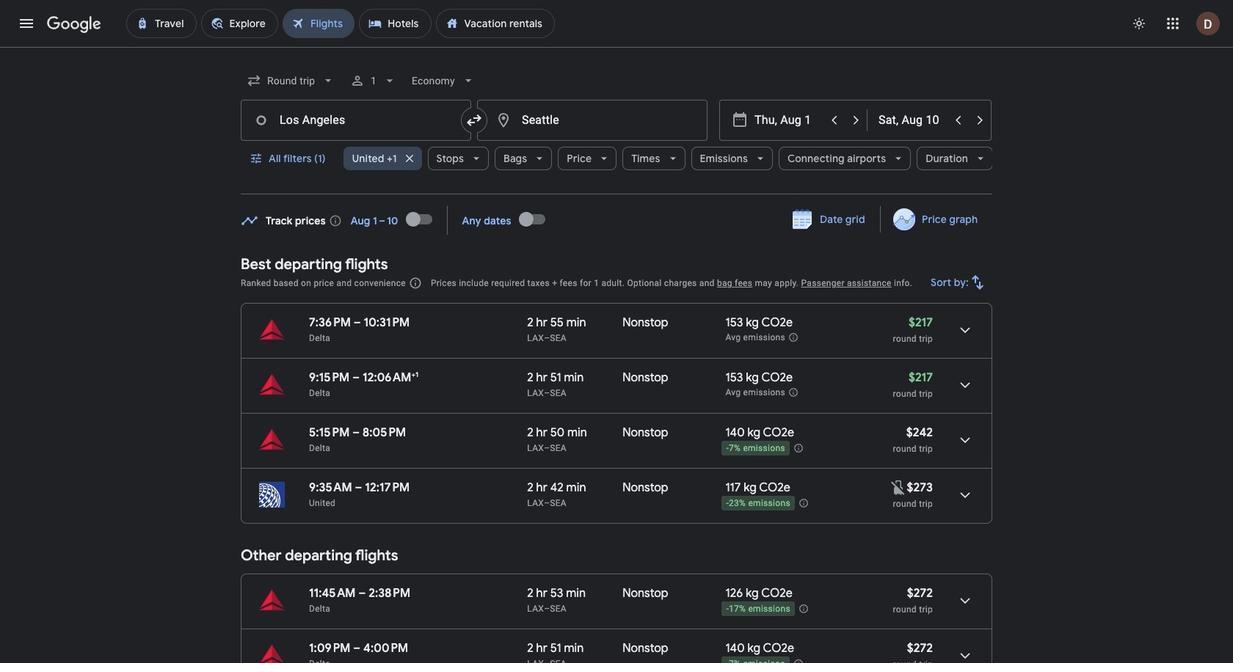 Task type: vqa. For each thing, say whether or not it's contained in the screenshot.
2nd total duration 2 hr 51 min. element from the bottom of the page
yes



Task type: locate. For each thing, give the bounding box(es) containing it.
Arrival time: 10:31 PM. text field
[[364, 316, 410, 330]]

2 272 us dollars text field from the top
[[907, 642, 933, 656]]

1 vertical spatial total duration 2 hr 51 min. element
[[527, 642, 623, 658]]

217 US dollars text field
[[909, 316, 933, 330], [909, 371, 933, 385]]

nonstop flight. element for total duration 2 hr 53 min. "element"
[[623, 587, 668, 603]]

Return text field
[[879, 101, 946, 140]]

None search field
[[241, 63, 993, 195]]

Departure time: 9:15 PM. text field
[[309, 371, 350, 385]]

2 217 us dollars text field from the top
[[909, 371, 933, 385]]

Where to? text field
[[477, 100, 708, 141]]

2 total duration 2 hr 51 min. element from the top
[[527, 642, 623, 658]]

Arrival time: 4:00 PM. text field
[[363, 642, 408, 656]]

Departure text field
[[755, 101, 822, 140]]

carbon emissions estimate: 153 kilograms. average emissions. learn more about this emissions estimate image for 217 us dollars text field related to leaves los angeles international airport at 9:15 pm on thursday, august 1 and arrives at seattle–tacoma international airport at 12:06 am on friday, august 2. element
[[788, 388, 799, 398]]

carbon emissions estimate: 140 kilograms. -7% emissions. learn more about this emissions estimate image
[[793, 443, 804, 454]]

1 vertical spatial 217 us dollars text field
[[909, 371, 933, 385]]

leaves los angeles international airport at 7:36 pm on thursday, august 1 and arrives at seattle–tacoma international airport at 10:31 pm on thursday, august 1. element
[[309, 316, 410, 330]]

217 us dollars text field for leaves los angeles international airport at 9:15 pm on thursday, august 1 and arrives at seattle–tacoma international airport at 12:06 am on friday, august 2. element
[[909, 371, 933, 385]]

0 vertical spatial total duration 2 hr 51 min. element
[[527, 371, 623, 388]]

total duration 2 hr 51 min. element down total duration 2 hr 53 min. "element"
[[527, 642, 623, 658]]

1 carbon emissions estimate: 153 kilograms. average emissions. learn more about this emissions estimate image from the top
[[788, 333, 799, 343]]

carbon emissions estimate: 126 kilograms. -17% emissions. learn more about this emissions estimate image
[[799, 604, 809, 614]]

change appearance image
[[1122, 6, 1157, 41]]

1 vertical spatial 272 us dollars text field
[[907, 642, 933, 656]]

1 272 us dollars text field from the top
[[907, 587, 933, 601]]

leaves los angeles international airport at 11:45 am on thursday, august 1 and arrives at seattle–tacoma international airport at 2:38 pm on thursday, august 1. element
[[309, 587, 410, 601]]

nonstop flight. element
[[623, 316, 668, 333], [623, 371, 668, 388], [623, 426, 668, 443], [623, 481, 668, 498], [623, 587, 668, 603], [623, 642, 668, 658]]

0 vertical spatial carbon emissions estimate: 153 kilograms. average emissions. learn more about this emissions estimate image
[[788, 333, 799, 343]]

main content
[[241, 202, 992, 664]]

total duration 2 hr 53 min. element
[[527, 587, 623, 603]]

1 total duration 2 hr 51 min. element from the top
[[527, 371, 623, 388]]

0 vertical spatial 217 us dollars text field
[[909, 316, 933, 330]]

nonstop flight. element for total duration 2 hr 51 min. element related to total duration 2 hr 53 min. "element"
[[623, 642, 668, 658]]

3 nonstop flight. element from the top
[[623, 426, 668, 443]]

1 vertical spatial carbon emissions estimate: 153 kilograms. average emissions. learn more about this emissions estimate image
[[788, 388, 799, 398]]

None field
[[241, 63, 342, 98], [406, 63, 482, 98], [241, 63, 342, 98], [406, 63, 482, 98]]

1 nonstop flight. element from the top
[[623, 316, 668, 333]]

carbon emissions estimate: 140 kilograms. -7% emissions. learn more about this emissions estimate image
[[793, 659, 804, 664]]

Arrival time: 12:06 AM on  Friday, August 2. text field
[[363, 370, 419, 385]]

5 nonstop flight. element from the top
[[623, 587, 668, 603]]

Departure time: 9:35 AM. text field
[[309, 481, 352, 496]]

0 vertical spatial 272 us dollars text field
[[907, 587, 933, 601]]

total duration 2 hr 51 min. element for total duration 2 hr 55 min. "element"
[[527, 371, 623, 388]]

272 us dollars text field for carbon emissions estimate: 140 kilograms. -7% emissions. learn more about this emissions estimate icon
[[907, 642, 933, 656]]

Departure time: 5:15 PM. text field
[[309, 426, 350, 440]]

242 US dollars text field
[[906, 426, 933, 440]]

272 US dollars text field
[[907, 587, 933, 601], [907, 642, 933, 656]]

Arrival time: 8:05 PM. text field
[[363, 426, 406, 440]]

1 217 us dollars text field from the top
[[909, 316, 933, 330]]

leaves los angeles international airport at 1:09 pm on thursday, august 1 and arrives at seattle–tacoma international airport at 4:00 pm on thursday, august 1. element
[[309, 642, 408, 656]]

total duration 2 hr 51 min. element
[[527, 371, 623, 388], [527, 642, 623, 658]]

total duration 2 hr 42 min. element
[[527, 481, 623, 498]]

leaves los angeles international airport at 9:15 pm on thursday, august 1 and arrives at seattle–tacoma international airport at 12:06 am on friday, august 2. element
[[309, 370, 419, 385]]

6 nonstop flight. element from the top
[[623, 642, 668, 658]]

find the best price region
[[241, 202, 992, 244]]

total duration 2 hr 50 min. element
[[527, 426, 623, 443]]

2 nonstop flight. element from the top
[[623, 371, 668, 388]]

carbon emissions estimate: 153 kilograms. average emissions. learn more about this emissions estimate image
[[788, 333, 799, 343], [788, 388, 799, 398]]

Arrival time: 12:17 PM. text field
[[365, 481, 410, 496]]

total duration 2 hr 51 min. element down total duration 2 hr 55 min. "element"
[[527, 371, 623, 388]]

4 nonstop flight. element from the top
[[623, 481, 668, 498]]

2 carbon emissions estimate: 153 kilograms. average emissions. learn more about this emissions estimate image from the top
[[788, 388, 799, 398]]

nonstop flight. element for total duration 2 hr 50 min. element
[[623, 426, 668, 443]]



Task type: describe. For each thing, give the bounding box(es) containing it.
nonstop flight. element for total duration 2 hr 51 min. element associated with total duration 2 hr 55 min. "element"
[[623, 371, 668, 388]]

learn more about tracked prices image
[[329, 214, 342, 227]]

Departure time: 11:45 AM. text field
[[309, 587, 356, 601]]

272 us dollars text field for carbon emissions estimate: 126 kilograms. -17% emissions. learn more about this emissions estimate icon
[[907, 587, 933, 601]]

learn more about ranking image
[[409, 277, 422, 290]]

Where from? text field
[[241, 100, 471, 141]]

Arrival time: 2:38 PM. text field
[[369, 587, 410, 601]]

217 us dollars text field for leaves los angeles international airport at 7:36 pm on thursday, august 1 and arrives at seattle–tacoma international airport at 10:31 pm on thursday, august 1. element
[[909, 316, 933, 330]]

nonstop flight. element for total duration 2 hr 42 min. 'element' on the bottom of page
[[623, 481, 668, 498]]

273 US dollars text field
[[907, 481, 933, 496]]

nonstop flight. element for total duration 2 hr 55 min. "element"
[[623, 316, 668, 333]]

leaves los angeles international airport at 5:15 pm on thursday, august 1 and arrives at seattle–tacoma international airport at 8:05 pm on thursday, august 1. element
[[309, 426, 406, 440]]

total duration 2 hr 55 min. element
[[527, 316, 623, 333]]

carbon emissions estimate: 153 kilograms. average emissions. learn more about this emissions estimate image for 217 us dollars text field related to leaves los angeles international airport at 7:36 pm on thursday, august 1 and arrives at seattle–tacoma international airport at 10:31 pm on thursday, august 1. element
[[788, 333, 799, 343]]

this price for this flight doesn't include overhead bin access. if you need a carry-on bag, use the bags filter to update prices. image
[[889, 479, 907, 497]]

main menu image
[[18, 15, 35, 32]]

Departure time: 7:36 PM. text field
[[309, 316, 351, 330]]

leaves los angeles international airport at 9:35 am on thursday, august 1 and arrives at seattle–tacoma international airport at 12:17 pm on thursday, august 1. element
[[309, 481, 410, 496]]

total duration 2 hr 51 min. element for total duration 2 hr 53 min. "element"
[[527, 642, 623, 658]]

swap origin and destination. image
[[465, 112, 483, 129]]

Departure time: 1:09 PM. text field
[[309, 642, 351, 656]]

flight details. leaves los angeles international airport at 1:09 pm on thursday, august 1 and arrives at seattle–tacoma international airport at 4:00 pm on thursday, august 1. image
[[948, 639, 983, 664]]

carbon emissions estimate: 117 kilograms. -23% emissions. learn more about this emissions estimate image
[[799, 498, 809, 509]]



